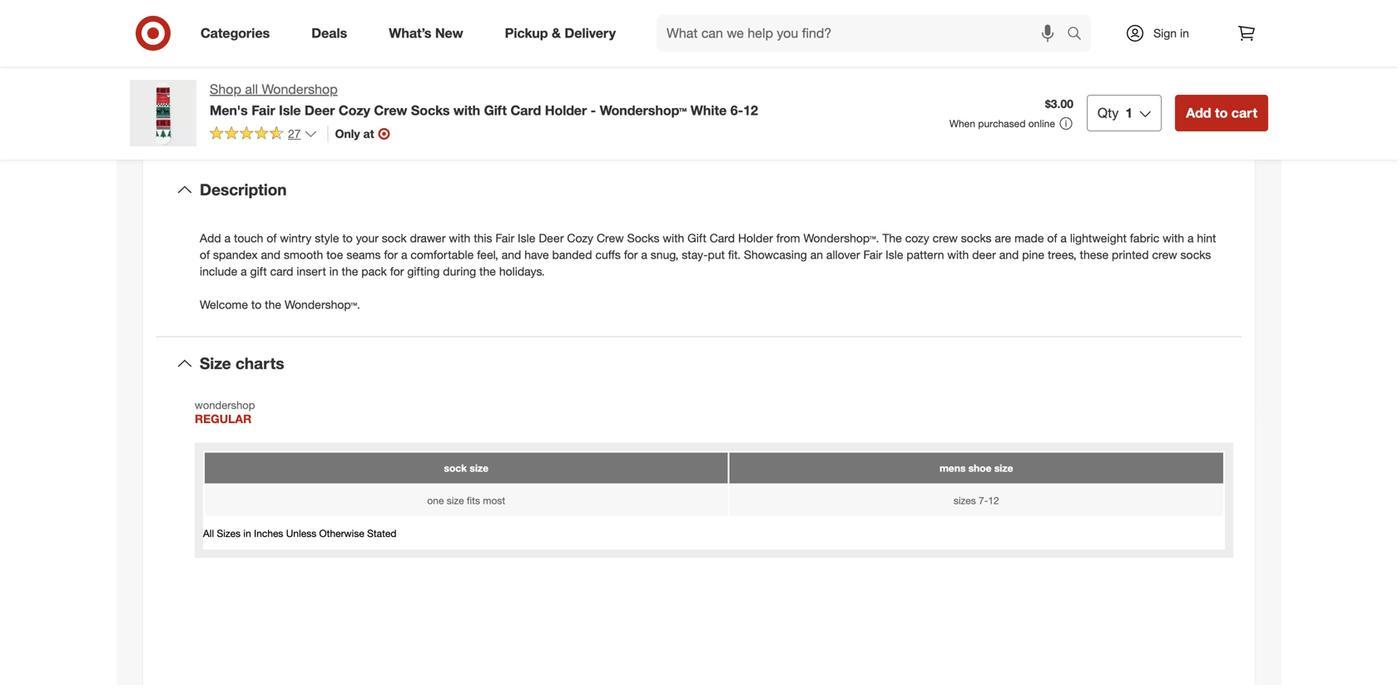 Task type: vqa. For each thing, say whether or not it's contained in the screenshot.
Shop
yes



Task type: describe. For each thing, give the bounding box(es) containing it.
1 horizontal spatial the
[[342, 264, 358, 279]]

wintry
[[280, 231, 312, 246]]

when
[[950, 117, 976, 130]]

fair inside the shop all wondershop men's fair isle deer cozy crew socks with gift card holder - wondershop™ white 6-12
[[252, 102, 275, 118]]

what's new
[[389, 25, 463, 41]]

banded
[[552, 248, 592, 262]]

1 horizontal spatial fair
[[496, 231, 514, 246]]

holidays.
[[499, 264, 545, 279]]

deals
[[311, 25, 347, 41]]

photo from @retailtherapywithashley, 4 of 6 image
[[130, 0, 398, 23]]

made
[[1015, 231, 1044, 246]]

have
[[525, 248, 549, 262]]

purchased
[[978, 117, 1026, 130]]

a down "sock"
[[401, 248, 407, 262]]

welcome to the wondershop™.
[[200, 298, 360, 312]]

isle inside the shop all wondershop men's fair isle deer cozy crew socks with gift card holder - wondershop™ white 6-12
[[279, 102, 301, 118]]

charts
[[236, 354, 284, 373]]

crew inside the add a touch of wintry style to your sock drawer with this fair isle deer cozy crew socks with gift card holder from wondershop™. the cozy crew socks are made of a lightweight fabric with a hint of spandex and smooth toe seams for a comfortable feel, and have banded cuffs for a snug, stay-put fit. showcasing an allover fair isle pattern with deer and pine trees, these printed crew socks include a gift card insert in the pack for gifting during the holidays.
[[597, 231, 624, 246]]

socks inside the add a touch of wintry style to your sock drawer with this fair isle deer cozy crew socks with gift card holder from wondershop™. the cozy crew socks are made of a lightweight fabric with a hint of spandex and smooth toe seams for a comfortable feel, and have banded cuffs for a snug, stay-put fit. showcasing an allover fair isle pattern with deer and pine trees, these printed crew socks include a gift card insert in the pack for gifting during the holidays.
[[627, 231, 660, 246]]

2 horizontal spatial of
[[1047, 231, 1057, 246]]

smooth
[[284, 248, 323, 262]]

for right cuffs
[[624, 248, 638, 262]]

$3.00
[[1045, 97, 1074, 111]]

27 link
[[210, 126, 318, 145]]

printed
[[1112, 248, 1149, 262]]

3 and from the left
[[999, 248, 1019, 262]]

toe
[[326, 248, 343, 262]]

shop
[[210, 81, 241, 97]]

1 horizontal spatial of
[[267, 231, 277, 246]]

during
[[443, 264, 476, 279]]

0 horizontal spatial of
[[200, 248, 210, 262]]

allover
[[826, 248, 860, 262]]

include
[[200, 264, 237, 279]]

qty
[[1098, 105, 1119, 121]]

showcasing
[[744, 248, 807, 262]]

1
[[1126, 105, 1133, 121]]

with inside the shop all wondershop men's fair isle deer cozy crew socks with gift card holder - wondershop™ white 6-12
[[454, 102, 480, 118]]

categories link
[[186, 15, 291, 52]]

-
[[591, 102, 596, 118]]

this inside the add a touch of wintry style to your sock drawer with this fair isle deer cozy crew socks with gift card holder from wondershop™. the cozy crew socks are made of a lightweight fabric with a hint of spandex and smooth toe seams for a comfortable feel, and have banded cuffs for a snug, stay-put fit. showcasing an allover fair isle pattern with deer and pine trees, these printed crew socks include a gift card insert in the pack for gifting during the holidays.
[[474, 231, 492, 246]]

comfortable
[[411, 248, 474, 262]]

an
[[810, 248, 823, 262]]

2 vertical spatial fair
[[864, 248, 882, 262]]

item
[[729, 113, 768, 136]]

what's new link
[[375, 15, 484, 52]]

hint
[[1197, 231, 1216, 246]]

what's
[[389, 25, 431, 41]]

pickup
[[505, 25, 548, 41]]

shop all wondershop men's fair isle deer cozy crew socks with gift card holder - wondershop™ white 6-12
[[210, 81, 758, 118]]

wondershop™
[[600, 102, 687, 118]]

for right pack
[[390, 264, 404, 279]]

wondershop
[[262, 81, 338, 97]]

image of men's fair isle deer cozy crew socks with gift card holder - wondershop™ white 6-12 image
[[130, 80, 196, 146]]

delivery
[[565, 25, 616, 41]]

trees,
[[1048, 248, 1077, 262]]

add to cart
[[1186, 105, 1258, 121]]

sponsored
[[1219, 43, 1268, 56]]

with left deer
[[948, 248, 969, 262]]

cozy
[[905, 231, 930, 246]]

all
[[245, 81, 258, 97]]

6-
[[731, 102, 743, 118]]

size charts button
[[156, 338, 1242, 391]]

description button
[[156, 164, 1242, 217]]

cuffs
[[595, 248, 621, 262]]

a left hint
[[1188, 231, 1194, 246]]

about
[[630, 113, 685, 136]]

0 horizontal spatial the
[[265, 298, 281, 312]]

touch
[[234, 231, 263, 246]]

wondershop™. inside the add a touch of wintry style to your sock drawer with this fair isle deer cozy crew socks with gift card holder from wondershop™. the cozy crew socks are made of a lightweight fabric with a hint of spandex and smooth toe seams for a comfortable feel, and have banded cuffs for a snug, stay-put fit. showcasing an allover fair isle pattern with deer and pine trees, these printed crew socks include a gift card insert in the pack for gifting during the holidays.
[[804, 231, 879, 246]]

white
[[691, 102, 727, 118]]

lightweight
[[1070, 231, 1127, 246]]

gift
[[250, 264, 267, 279]]

cart
[[1232, 105, 1258, 121]]

deer inside the add a touch of wintry style to your sock drawer with this fair isle deer cozy crew socks with gift card holder from wondershop™. the cozy crew socks are made of a lightweight fabric with a hint of spandex and smooth toe seams for a comfortable feel, and have banded cuffs for a snug, stay-put fit. showcasing an allover fair isle pattern with deer and pine trees, these printed crew socks include a gift card insert in the pack for gifting during the holidays.
[[539, 231, 564, 246]]

a up the trees,
[[1061, 231, 1067, 246]]

fit.
[[728, 248, 741, 262]]

only at
[[335, 126, 374, 141]]

holder inside the add a touch of wintry style to your sock drawer with this fair isle deer cozy crew socks with gift card holder from wondershop™. the cozy crew socks are made of a lightweight fabric with a hint of spandex and smooth toe seams for a comfortable feel, and have banded cuffs for a snug, stay-put fit. showcasing an allover fair isle pattern with deer and pine trees, these printed crew socks include a gift card insert in the pack for gifting during the holidays.
[[738, 231, 773, 246]]

pickup & delivery link
[[491, 15, 637, 52]]

0 vertical spatial socks
[[961, 231, 992, 246]]

add for add to cart
[[1186, 105, 1211, 121]]

27
[[288, 126, 301, 141]]

search
[[1060, 27, 1100, 43]]

your
[[356, 231, 379, 246]]

12
[[743, 102, 758, 118]]

1 vertical spatial isle
[[518, 231, 536, 246]]



Task type: locate. For each thing, give the bounding box(es) containing it.
to for add to cart
[[1215, 105, 1228, 121]]

0 vertical spatial isle
[[279, 102, 301, 118]]

cozy up banded
[[567, 231, 593, 246]]

socks
[[961, 231, 992, 246], [1181, 248, 1211, 262]]

0 horizontal spatial cozy
[[339, 102, 370, 118]]

isle down "the" at the right of page
[[886, 248, 904, 262]]

sock
[[382, 231, 407, 246]]

&
[[552, 25, 561, 41]]

1 vertical spatial deer
[[539, 231, 564, 246]]

1 vertical spatial holder
[[738, 231, 773, 246]]

new
[[435, 25, 463, 41]]

1 vertical spatial socks
[[1181, 248, 1211, 262]]

this up feel,
[[474, 231, 492, 246]]

socks up snug,
[[627, 231, 660, 246]]

wondershop™. down insert
[[285, 298, 360, 312]]

1 vertical spatial cozy
[[567, 231, 593, 246]]

pack
[[361, 264, 387, 279]]

crew
[[374, 102, 407, 118], [597, 231, 624, 246]]

to left your
[[342, 231, 353, 246]]

add for add a touch of wintry style to your sock drawer with this fair isle deer cozy crew socks with gift card holder from wondershop™. the cozy crew socks are made of a lightweight fabric with a hint of spandex and smooth toe seams for a comfortable feel, and have banded cuffs for a snug, stay-put fit. showcasing an allover fair isle pattern with deer and pine trees, these printed crew socks include a gift card insert in the pack for gifting during the holidays.
[[200, 231, 221, 246]]

description
[[200, 180, 287, 200]]

with down new
[[454, 102, 480, 118]]

cozy inside the shop all wondershop men's fair isle deer cozy crew socks with gift card holder - wondershop™ white 6-12
[[339, 102, 370, 118]]

this left 6-
[[690, 113, 723, 136]]

crew up cuffs
[[597, 231, 624, 246]]

are
[[995, 231, 1011, 246]]

about this item
[[630, 113, 768, 136]]

pattern
[[907, 248, 944, 262]]

holder inside the shop all wondershop men's fair isle deer cozy crew socks with gift card holder - wondershop™ white 6-12
[[545, 102, 587, 118]]

card
[[511, 102, 541, 118], [710, 231, 735, 246]]

1 horizontal spatial to
[[342, 231, 353, 246]]

0 horizontal spatial crew
[[933, 231, 958, 246]]

deer
[[305, 102, 335, 118], [539, 231, 564, 246]]

add up spandex
[[200, 231, 221, 246]]

deer inside the shop all wondershop men's fair isle deer cozy crew socks with gift card holder - wondershop™ white 6-12
[[305, 102, 335, 118]]

0 horizontal spatial to
[[251, 298, 262, 312]]

cozy up only at
[[339, 102, 370, 118]]

gift down pickup
[[484, 102, 507, 118]]

0 horizontal spatial isle
[[279, 102, 301, 118]]

1 horizontal spatial socks
[[627, 231, 660, 246]]

card inside the shop all wondershop men's fair isle deer cozy crew socks with gift card holder - wondershop™ white 6-12
[[511, 102, 541, 118]]

sign in link
[[1111, 15, 1215, 52]]

1 horizontal spatial crew
[[1152, 248, 1177, 262]]

2 horizontal spatial fair
[[864, 248, 882, 262]]

1 horizontal spatial gift
[[688, 231, 707, 246]]

0 vertical spatial in
[[1180, 26, 1189, 40]]

only
[[335, 126, 360, 141]]

1 horizontal spatial add
[[1186, 105, 1211, 121]]

isle down wondershop
[[279, 102, 301, 118]]

with right fabric on the top right of the page
[[1163, 231, 1184, 246]]

pine
[[1022, 248, 1045, 262]]

1 horizontal spatial and
[[502, 248, 521, 262]]

feel,
[[477, 248, 498, 262]]

to for welcome to the wondershop™.
[[251, 298, 262, 312]]

1 vertical spatial gift
[[688, 231, 707, 246]]

when purchased online
[[950, 117, 1055, 130]]

card up the put
[[710, 231, 735, 246]]

of up include
[[200, 248, 210, 262]]

socks down what's new link
[[411, 102, 450, 118]]

isle
[[279, 102, 301, 118], [518, 231, 536, 246], [886, 248, 904, 262]]

1 horizontal spatial crew
[[597, 231, 624, 246]]

sign in
[[1154, 26, 1189, 40]]

2 vertical spatial isle
[[886, 248, 904, 262]]

2 horizontal spatial isle
[[886, 248, 904, 262]]

1 horizontal spatial in
[[1180, 26, 1189, 40]]

of
[[267, 231, 277, 246], [1047, 231, 1057, 246], [200, 248, 210, 262]]

put
[[708, 248, 725, 262]]

with up comfortable
[[449, 231, 471, 246]]

fair down all
[[252, 102, 275, 118]]

0 vertical spatial deer
[[305, 102, 335, 118]]

0 vertical spatial add
[[1186, 105, 1211, 121]]

1 horizontal spatial cozy
[[567, 231, 593, 246]]

0 horizontal spatial card
[[511, 102, 541, 118]]

and down are
[[999, 248, 1019, 262]]

0 horizontal spatial deer
[[305, 102, 335, 118]]

0 horizontal spatial and
[[261, 248, 281, 262]]

wondershop™.
[[804, 231, 879, 246], [285, 298, 360, 312]]

drawer
[[410, 231, 446, 246]]

fabric
[[1130, 231, 1160, 246]]

0 horizontal spatial socks
[[961, 231, 992, 246]]

add inside the add a touch of wintry style to your sock drawer with this fair isle deer cozy crew socks with gift card holder from wondershop™. the cozy crew socks are made of a lightweight fabric with a hint of spandex and smooth toe seams for a comfortable feel, and have banded cuffs for a snug, stay-put fit. showcasing an allover fair isle pattern with deer and pine trees, these printed crew socks include a gift card insert in the pack for gifting during the holidays.
[[200, 231, 221, 246]]

gift
[[484, 102, 507, 118], [688, 231, 707, 246]]

1 horizontal spatial isle
[[518, 231, 536, 246]]

a
[[224, 231, 231, 246], [1061, 231, 1067, 246], [1188, 231, 1194, 246], [401, 248, 407, 262], [641, 248, 647, 262], [241, 264, 247, 279]]

add inside button
[[1186, 105, 1211, 121]]

card
[[270, 264, 293, 279]]

0 vertical spatial to
[[1215, 105, 1228, 121]]

and up the 'card'
[[261, 248, 281, 262]]

to right welcome
[[251, 298, 262, 312]]

snug,
[[651, 248, 679, 262]]

pickup & delivery
[[505, 25, 616, 41]]

1 vertical spatial in
[[329, 264, 338, 279]]

0 vertical spatial crew
[[933, 231, 958, 246]]

style
[[315, 231, 339, 246]]

0 horizontal spatial add
[[200, 231, 221, 246]]

deer
[[972, 248, 996, 262]]

0 horizontal spatial wondershop™.
[[285, 298, 360, 312]]

the down the 'card'
[[265, 298, 281, 312]]

1 vertical spatial this
[[474, 231, 492, 246]]

insert
[[297, 264, 326, 279]]

with
[[454, 102, 480, 118], [449, 231, 471, 246], [663, 231, 684, 246], [1163, 231, 1184, 246], [948, 248, 969, 262]]

stay-
[[682, 248, 708, 262]]

1 vertical spatial crew
[[1152, 248, 1177, 262]]

0 vertical spatial crew
[[374, 102, 407, 118]]

the
[[342, 264, 358, 279], [479, 264, 496, 279], [265, 298, 281, 312]]

in inside the add a touch of wintry style to your sock drawer with this fair isle deer cozy crew socks with gift card holder from wondershop™. the cozy crew socks are made of a lightweight fabric with a hint of spandex and smooth toe seams for a comfortable feel, and have banded cuffs for a snug, stay-put fit. showcasing an allover fair isle pattern with deer and pine trees, these printed crew socks include a gift card insert in the pack for gifting during the holidays.
[[329, 264, 338, 279]]

1 horizontal spatial holder
[[738, 231, 773, 246]]

from
[[776, 231, 800, 246]]

2 horizontal spatial the
[[479, 264, 496, 279]]

seams
[[347, 248, 381, 262]]

the
[[883, 231, 902, 246]]

to
[[1215, 105, 1228, 121], [342, 231, 353, 246], [251, 298, 262, 312]]

0 horizontal spatial in
[[329, 264, 338, 279]]

add left the cart
[[1186, 105, 1211, 121]]

to inside button
[[1215, 105, 1228, 121]]

1 vertical spatial to
[[342, 231, 353, 246]]

0 vertical spatial this
[[690, 113, 723, 136]]

spandex
[[213, 248, 258, 262]]

at
[[363, 126, 374, 141]]

with up snug,
[[663, 231, 684, 246]]

crew
[[933, 231, 958, 246], [1152, 248, 1177, 262]]

crew up at
[[374, 102, 407, 118]]

0 horizontal spatial this
[[474, 231, 492, 246]]

crew down fabric on the top right of the page
[[1152, 248, 1177, 262]]

0 horizontal spatial fair
[[252, 102, 275, 118]]

holder up showcasing
[[738, 231, 773, 246]]

for
[[384, 248, 398, 262], [624, 248, 638, 262], [390, 264, 404, 279]]

1 horizontal spatial socks
[[1181, 248, 1211, 262]]

online
[[1029, 117, 1055, 130]]

0 horizontal spatial crew
[[374, 102, 407, 118]]

socks up deer
[[961, 231, 992, 246]]

1 vertical spatial fair
[[496, 231, 514, 246]]

to left the cart
[[1215, 105, 1228, 121]]

of up the trees,
[[1047, 231, 1057, 246]]

in right sign
[[1180, 26, 1189, 40]]

add to cart button
[[1175, 95, 1268, 132]]

and up holidays. at the left
[[502, 248, 521, 262]]

0 vertical spatial fair
[[252, 102, 275, 118]]

socks down hint
[[1181, 248, 1211, 262]]

card left -
[[511, 102, 541, 118]]

1 vertical spatial wondershop™.
[[285, 298, 360, 312]]

2 vertical spatial to
[[251, 298, 262, 312]]

gift inside the add a touch of wintry style to your sock drawer with this fair isle deer cozy crew socks with gift card holder from wondershop™. the cozy crew socks are made of a lightweight fabric with a hint of spandex and smooth toe seams for a comfortable feel, and have banded cuffs for a snug, stay-put fit. showcasing an allover fair isle pattern with deer and pine trees, these printed crew socks include a gift card insert in the pack for gifting during the holidays.
[[688, 231, 707, 246]]

card inside the add a touch of wintry style to your sock drawer with this fair isle deer cozy crew socks with gift card holder from wondershop™. the cozy crew socks are made of a lightweight fabric with a hint of spandex and smooth toe seams for a comfortable feel, and have banded cuffs for a snug, stay-put fit. showcasing an allover fair isle pattern with deer and pine trees, these printed crew socks include a gift card insert in the pack for gifting during the holidays.
[[710, 231, 735, 246]]

cozy
[[339, 102, 370, 118], [567, 231, 593, 246]]

wondershop™. up allover
[[804, 231, 879, 246]]

gifting
[[407, 264, 440, 279]]

cozy inside the add a touch of wintry style to your sock drawer with this fair isle deer cozy crew socks with gift card holder from wondershop™. the cozy crew socks are made of a lightweight fabric with a hint of spandex and smooth toe seams for a comfortable feel, and have banded cuffs for a snug, stay-put fit. showcasing an allover fair isle pattern with deer and pine trees, these printed crew socks include a gift card insert in the pack for gifting during the holidays.
[[567, 231, 593, 246]]

image gallery element
[[130, 0, 679, 73]]

size
[[200, 354, 231, 373]]

to inside the add a touch of wintry style to your sock drawer with this fair isle deer cozy crew socks with gift card holder from wondershop™. the cozy crew socks are made of a lightweight fabric with a hint of spandex and smooth toe seams for a comfortable feel, and have banded cuffs for a snug, stay-put fit. showcasing an allover fair isle pattern with deer and pine trees, these printed crew socks include a gift card insert in the pack for gifting during the holidays.
[[342, 231, 353, 246]]

a left gift
[[241, 264, 247, 279]]

categories
[[201, 25, 270, 41]]

0 vertical spatial card
[[511, 102, 541, 118]]

1 and from the left
[[261, 248, 281, 262]]

welcome
[[200, 298, 248, 312]]

1 vertical spatial crew
[[597, 231, 624, 246]]

fair up feel,
[[496, 231, 514, 246]]

1 horizontal spatial card
[[710, 231, 735, 246]]

sign
[[1154, 26, 1177, 40]]

0 vertical spatial socks
[[411, 102, 450, 118]]

2 and from the left
[[502, 248, 521, 262]]

this
[[690, 113, 723, 136], [474, 231, 492, 246]]

1 vertical spatial add
[[200, 231, 221, 246]]

add a touch of wintry style to your sock drawer with this fair isle deer cozy crew socks with gift card holder from wondershop™. the cozy crew socks are made of a lightweight fabric with a hint of spandex and smooth toe seams for a comfortable feel, and have banded cuffs for a snug, stay-put fit. showcasing an allover fair isle pattern with deer and pine trees, these printed crew socks include a gift card insert in the pack for gifting during the holidays.
[[200, 231, 1216, 279]]

the down feel,
[[479, 264, 496, 279]]

the down the seams
[[342, 264, 358, 279]]

socks inside the shop all wondershop men's fair isle deer cozy crew socks with gift card holder - wondershop™ white 6-12
[[411, 102, 450, 118]]

0 vertical spatial cozy
[[339, 102, 370, 118]]

holder left -
[[545, 102, 587, 118]]

deer down wondershop
[[305, 102, 335, 118]]

1 horizontal spatial this
[[690, 113, 723, 136]]

crew up pattern
[[933, 231, 958, 246]]

0 horizontal spatial gift
[[484, 102, 507, 118]]

for down "sock"
[[384, 248, 398, 262]]

0 vertical spatial holder
[[545, 102, 587, 118]]

crew inside the shop all wondershop men's fair isle deer cozy crew socks with gift card holder - wondershop™ white 6-12
[[374, 102, 407, 118]]

0 horizontal spatial socks
[[411, 102, 450, 118]]

What can we help you find? suggestions appear below search field
[[657, 15, 1071, 52]]

1 vertical spatial socks
[[627, 231, 660, 246]]

0 horizontal spatial holder
[[545, 102, 587, 118]]

0 vertical spatial wondershop™.
[[804, 231, 879, 246]]

1 horizontal spatial deer
[[539, 231, 564, 246]]

qty 1
[[1098, 105, 1133, 121]]

in down toe
[[329, 264, 338, 279]]

1 vertical spatial card
[[710, 231, 735, 246]]

gift up stay- in the top of the page
[[688, 231, 707, 246]]

size charts
[[200, 354, 284, 373]]

search button
[[1060, 15, 1100, 55]]

2 horizontal spatial and
[[999, 248, 1019, 262]]

0 vertical spatial gift
[[484, 102, 507, 118]]

a up spandex
[[224, 231, 231, 246]]

gift inside the shop all wondershop men's fair isle deer cozy crew socks with gift card holder - wondershop™ white 6-12
[[484, 102, 507, 118]]

isle up "have"
[[518, 231, 536, 246]]

of right the touch
[[267, 231, 277, 246]]

men's
[[210, 102, 248, 118]]

advertisement region
[[719, 0, 1268, 41]]

these
[[1080, 248, 1109, 262]]

1 horizontal spatial wondershop™.
[[804, 231, 879, 246]]

a left snug,
[[641, 248, 647, 262]]

in
[[1180, 26, 1189, 40], [329, 264, 338, 279]]

deals link
[[297, 15, 368, 52]]

fair right allover
[[864, 248, 882, 262]]

deer up "have"
[[539, 231, 564, 246]]

2 horizontal spatial to
[[1215, 105, 1228, 121]]



